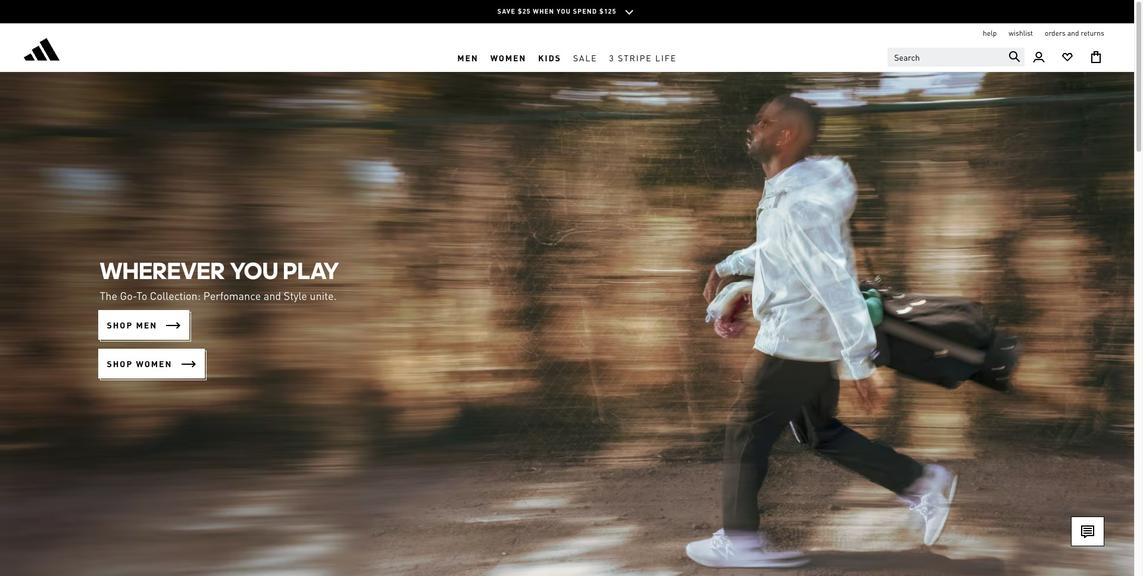 Task type: describe. For each thing, give the bounding box(es) containing it.
wishlist
[[1009, 29, 1033, 38]]

0 vertical spatial and
[[1067, 29, 1079, 38]]

help
[[983, 29, 997, 38]]

sale link
[[567, 43, 603, 71]]

3 stripe life link
[[603, 43, 683, 71]]

3
[[609, 52, 615, 63]]

save $25 when you spend $125
[[497, 7, 616, 15]]

shop women link
[[98, 349, 205, 379]]

shop men link
[[98, 310, 189, 340]]

orders and returns
[[1045, 29, 1104, 38]]

orders and returns link
[[1045, 29, 1104, 38]]

men inside main navigation element
[[457, 52, 478, 63]]

main navigation element
[[271, 43, 863, 71]]

unite.
[[310, 289, 337, 303]]

you
[[230, 257, 278, 285]]

returns
[[1081, 29, 1104, 38]]

to
[[137, 289, 147, 303]]

man walks with golf club image
[[0, 72, 1134, 576]]

you
[[557, 7, 571, 15]]

shop men
[[107, 320, 157, 331]]

women inside main navigation element
[[490, 52, 526, 63]]

save
[[497, 7, 516, 15]]

Search field
[[888, 48, 1025, 67]]

shop for shop women
[[107, 358, 133, 369]]

wherever you play the go-to collection: perfomance and style unite.
[[100, 257, 339, 303]]

$25
[[518, 7, 531, 15]]

and inside "wherever you play the go-to collection: perfomance and style unite."
[[264, 289, 281, 303]]



Task type: locate. For each thing, give the bounding box(es) containing it.
wishlist link
[[1009, 29, 1033, 38]]

1 vertical spatial shop
[[107, 358, 133, 369]]

1 shop from the top
[[107, 320, 133, 331]]

spend
[[573, 7, 597, 15]]

kids link
[[532, 43, 567, 71]]

shop down go-
[[107, 320, 133, 331]]

orders
[[1045, 29, 1066, 38]]

0 horizontal spatial women
[[136, 358, 172, 369]]

and left style
[[264, 289, 281, 303]]

0 horizontal spatial men
[[136, 320, 157, 331]]

and right orders
[[1067, 29, 1079, 38]]

stripe
[[618, 52, 652, 63]]

0 vertical spatial men
[[457, 52, 478, 63]]

men down to
[[136, 320, 157, 331]]

0 vertical spatial shop
[[107, 320, 133, 331]]

kids
[[538, 52, 561, 63]]

1 horizontal spatial women
[[490, 52, 526, 63]]

women link
[[484, 43, 532, 71]]

$125
[[599, 7, 616, 15]]

and
[[1067, 29, 1079, 38], [264, 289, 281, 303]]

3 stripe life
[[609, 52, 677, 63]]

wherever
[[100, 257, 225, 285]]

play
[[283, 257, 339, 285]]

life
[[655, 52, 677, 63]]

1 vertical spatial men
[[136, 320, 157, 331]]

1 horizontal spatial and
[[1067, 29, 1079, 38]]

when
[[533, 7, 554, 15]]

perfomance
[[203, 289, 261, 303]]

women
[[490, 52, 526, 63], [136, 358, 172, 369]]

0 vertical spatial women
[[490, 52, 526, 63]]

1 horizontal spatial men
[[457, 52, 478, 63]]

shop women
[[107, 358, 172, 369]]

men left the women link
[[457, 52, 478, 63]]

shop down shop men
[[107, 358, 133, 369]]

style
[[284, 289, 307, 303]]

men link
[[451, 43, 484, 71]]

shop
[[107, 320, 133, 331], [107, 358, 133, 369]]

0 horizontal spatial and
[[264, 289, 281, 303]]

the
[[100, 289, 117, 303]]

2 shop from the top
[[107, 358, 133, 369]]

women right men link
[[490, 52, 526, 63]]

go-
[[120, 289, 137, 303]]

men
[[457, 52, 478, 63], [136, 320, 157, 331]]

collection:
[[150, 289, 201, 303]]

sale
[[573, 52, 597, 63]]

women down shop men link
[[136, 358, 172, 369]]

shop for shop men
[[107, 320, 133, 331]]

1 vertical spatial women
[[136, 358, 172, 369]]

help link
[[983, 29, 997, 38]]

1 vertical spatial and
[[264, 289, 281, 303]]



Task type: vqa. For each thing, say whether or not it's contained in the screenshot.
adidas
no



